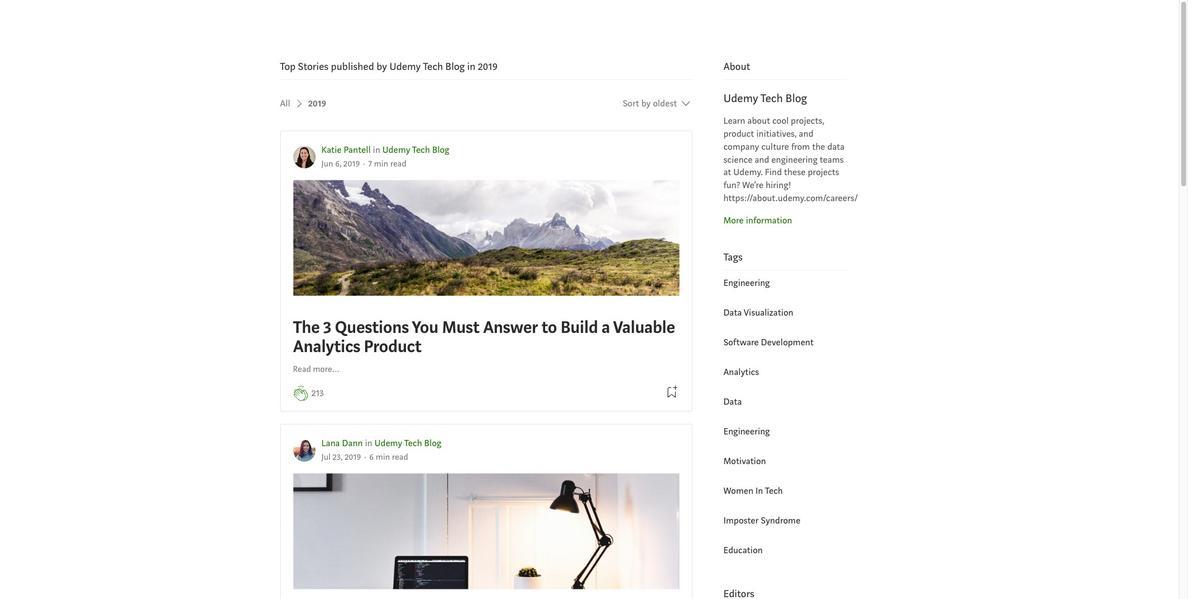 Task type: describe. For each thing, give the bounding box(es) containing it.
dann
[[342, 438, 363, 449]]

https://about.udemy.com/careers/
[[723, 192, 858, 204]]

jul
[[321, 452, 331, 463]]

education link
[[723, 544, 763, 556]]

women in tech
[[723, 485, 783, 497]]

jun 6, 2019 link
[[321, 158, 360, 169]]

initiatives,
[[756, 128, 797, 140]]

motivation link
[[723, 455, 766, 467]]

hiring!
[[766, 180, 791, 191]]

to
[[542, 316, 557, 338]]

questions
[[335, 316, 409, 338]]

udemy up 7 min read "image"
[[382, 144, 410, 156]]

213
[[312, 388, 324, 399]]

udemy up learn
[[723, 91, 758, 106]]

product
[[723, 128, 754, 140]]

the 3 questions you must answer to build a valuable analytics product link
[[293, 180, 680, 360]]

women in tech link
[[723, 485, 783, 497]]

build
[[561, 316, 598, 338]]

1 engineering link from the top
[[723, 277, 770, 289]]

udemy tech blog
[[723, 91, 807, 106]]

we're
[[742, 180, 764, 191]]

lana
[[321, 438, 340, 449]]

lana dann link
[[321, 438, 363, 449]]

sort by oldest
[[623, 98, 677, 110]]

oldest
[[653, 98, 677, 110]]

imposter syndrome link
[[723, 515, 800, 526]]

udemy right 'published'
[[390, 60, 421, 73]]

6 min read image
[[369, 452, 408, 463]]

tags
[[723, 250, 743, 263]]

top stories published by udemy tech blog in 2019
[[280, 60, 498, 73]]

data for data visualization
[[723, 307, 742, 319]]

udemy.
[[733, 167, 763, 178]]

learn about cool projects, product initiatives, and company culture from the data science and engineering teams at udemy. find these projects fun? we're hiring! https://about.udemy.com/careers/
[[723, 115, 858, 204]]

about
[[748, 115, 770, 127]]

more information
[[723, 215, 792, 226]]

data for "data" link in the bottom of the page
[[723, 396, 742, 408]]

go to the profile of katie pantell image
[[293, 146, 315, 168]]

software
[[723, 336, 759, 348]]

in for katie pantell in udemy tech blog
[[373, 144, 380, 156]]

top
[[280, 60, 296, 73]]

imposter syndrome
[[723, 515, 800, 526]]

fun?
[[723, 180, 740, 191]]

1 vertical spatial and
[[755, 154, 769, 166]]

1 horizontal spatial and
[[799, 128, 813, 140]]

data visualization
[[723, 307, 793, 319]]

read more…
[[293, 364, 340, 375]]

software development
[[723, 336, 814, 348]]

education
[[723, 544, 763, 556]]

data link
[[723, 396, 742, 408]]

udemy tech blog link for katie pantell in udemy tech blog
[[382, 144, 449, 156]]

these
[[784, 167, 806, 178]]

sort by oldest button
[[623, 92, 693, 115]]

https://about.udemy.com/careers/ link
[[723, 192, 858, 204]]

read
[[293, 364, 311, 375]]

development
[[761, 336, 814, 348]]

more
[[723, 215, 744, 226]]

stories
[[298, 60, 329, 73]]

katie
[[321, 144, 342, 156]]

about
[[723, 60, 750, 73]]

teams
[[820, 154, 844, 166]]

jun
[[321, 158, 333, 169]]

0 vertical spatial in
[[467, 60, 476, 73]]

the 3 questions you must answer to build a valuable analytics product
[[293, 316, 675, 358]]

engineering
[[771, 154, 818, 166]]

analytics link
[[723, 366, 759, 378]]

software development link
[[723, 336, 814, 348]]



Task type: vqa. For each thing, say whether or not it's contained in the screenshot.
Jun
yes



Task type: locate. For each thing, give the bounding box(es) containing it.
2019
[[478, 60, 498, 73], [308, 98, 326, 110], [344, 158, 360, 169], [345, 452, 361, 463]]

analytics
[[293, 335, 360, 358], [723, 366, 759, 378]]

analytics up more…
[[293, 335, 360, 358]]

0 vertical spatial analytics
[[293, 335, 360, 358]]

engineering down tags
[[723, 277, 770, 289]]

data up software
[[723, 307, 742, 319]]

learn
[[723, 115, 745, 127]]

product
[[364, 335, 421, 358]]

by
[[377, 60, 387, 73], [641, 98, 651, 110]]

0 vertical spatial engineering link
[[723, 277, 770, 289]]

in for lana dann in udemy tech blog
[[365, 438, 372, 449]]

katie pantell in udemy tech blog
[[321, 144, 449, 156]]

213 button
[[312, 387, 324, 401]]

imposter
[[723, 515, 759, 526]]

katie pantell link
[[321, 144, 371, 156]]

1 horizontal spatial analytics
[[723, 366, 759, 378]]

sort
[[623, 98, 639, 110]]

udemy up 6 min read 'image' at the left
[[375, 438, 402, 449]]

in
[[756, 485, 763, 497]]

1 vertical spatial engineering
[[723, 426, 770, 437]]

women
[[723, 485, 753, 497]]

6,
[[335, 158, 341, 169]]

pantell
[[344, 144, 371, 156]]

udemy
[[390, 60, 421, 73], [723, 91, 758, 106], [382, 144, 410, 156], [375, 438, 402, 449]]

motivation
[[723, 455, 766, 467]]

all
[[280, 98, 290, 110]]

valuable
[[613, 316, 675, 338]]

udemy tech blog link up 7 min read "image"
[[382, 144, 449, 156]]

2 data from the top
[[723, 396, 742, 408]]

2 engineering from the top
[[723, 426, 770, 437]]

syndrome
[[761, 515, 800, 526]]

published
[[331, 60, 374, 73]]

by inside button
[[641, 98, 651, 110]]

1 vertical spatial in
[[373, 144, 380, 156]]

1 data from the top
[[723, 307, 742, 319]]

data down analytics link
[[723, 396, 742, 408]]

1 vertical spatial engineering link
[[723, 426, 770, 437]]

1 horizontal spatial by
[[641, 98, 651, 110]]

2 engineering link from the top
[[723, 426, 770, 437]]

all link
[[280, 92, 306, 115]]

0 vertical spatial udemy tech blog link
[[382, 144, 449, 156]]

1 vertical spatial by
[[641, 98, 651, 110]]

and
[[799, 128, 813, 140], [755, 154, 769, 166]]

go to the profile of lana dann image
[[293, 439, 315, 462]]

0 vertical spatial engineering
[[723, 277, 770, 289]]

0 vertical spatial data
[[723, 307, 742, 319]]

you
[[412, 316, 438, 338]]

0 vertical spatial by
[[377, 60, 387, 73]]

engineering
[[723, 277, 770, 289], [723, 426, 770, 437]]

udemy tech blog link up 6 min read 'image' at the left
[[375, 438, 441, 449]]

udemy tech blog link
[[382, 144, 449, 156], [375, 438, 441, 449]]

information
[[746, 215, 792, 226]]

1 vertical spatial udemy tech blog link
[[375, 438, 441, 449]]

jul 23, 2019
[[321, 452, 361, 463]]

at
[[723, 167, 731, 178]]

7 min read image
[[368, 158, 406, 169]]

jun 6, 2019
[[321, 158, 360, 169]]

engineering up motivation link
[[723, 426, 770, 437]]

23,
[[333, 452, 343, 463]]

data
[[827, 141, 845, 153]]

read more… link
[[293, 363, 340, 376]]

0 horizontal spatial by
[[377, 60, 387, 73]]

science
[[723, 154, 753, 166]]

by right 'published'
[[377, 60, 387, 73]]

analytics down software
[[723, 366, 759, 378]]

engineering link down tags
[[723, 277, 770, 289]]

engineering link
[[723, 277, 770, 289], [723, 426, 770, 437]]

the
[[293, 316, 320, 338]]

answer
[[483, 316, 538, 338]]

from
[[791, 141, 810, 153]]

and up the 'find'
[[755, 154, 769, 166]]

0 horizontal spatial analytics
[[293, 335, 360, 358]]

cool
[[772, 115, 789, 127]]

more information link
[[723, 215, 792, 226]]

lana dann in udemy tech blog
[[321, 438, 441, 449]]

more…
[[313, 364, 340, 375]]

engineering link up motivation link
[[723, 426, 770, 437]]

tech
[[423, 60, 443, 73], [761, 91, 783, 106], [412, 144, 430, 156], [404, 438, 422, 449], [765, 485, 783, 497]]

3
[[323, 316, 331, 338]]

analytics inside the 3 questions you must answer to build a valuable analytics product
[[293, 335, 360, 358]]

visualization
[[744, 307, 793, 319]]

culture
[[761, 141, 789, 153]]

1 vertical spatial data
[[723, 396, 742, 408]]

1 vertical spatial analytics
[[723, 366, 759, 378]]

1 horizontal spatial in
[[373, 144, 380, 156]]

the
[[812, 141, 825, 153]]

a
[[602, 316, 610, 338]]

0 horizontal spatial and
[[755, 154, 769, 166]]

2 vertical spatial in
[[365, 438, 372, 449]]

jul 23, 2019 link
[[321, 452, 361, 463]]

find
[[765, 167, 782, 178]]

blog
[[445, 60, 465, 73], [786, 91, 807, 106], [432, 144, 449, 156], [424, 438, 441, 449]]

2019 link
[[308, 92, 326, 115]]

in
[[467, 60, 476, 73], [373, 144, 380, 156], [365, 438, 372, 449]]

projects,
[[791, 115, 824, 127]]

projects
[[808, 167, 839, 178]]

by right 'sort'
[[641, 98, 651, 110]]

udemy tech blog link for lana dann in udemy tech blog
[[375, 438, 441, 449]]

company
[[723, 141, 759, 153]]

0 vertical spatial and
[[799, 128, 813, 140]]

data visualization link
[[723, 307, 793, 319]]

and down 'projects,'
[[799, 128, 813, 140]]

2 horizontal spatial in
[[467, 60, 476, 73]]

0 horizontal spatial in
[[365, 438, 372, 449]]

must
[[442, 316, 479, 338]]

1 engineering from the top
[[723, 277, 770, 289]]



